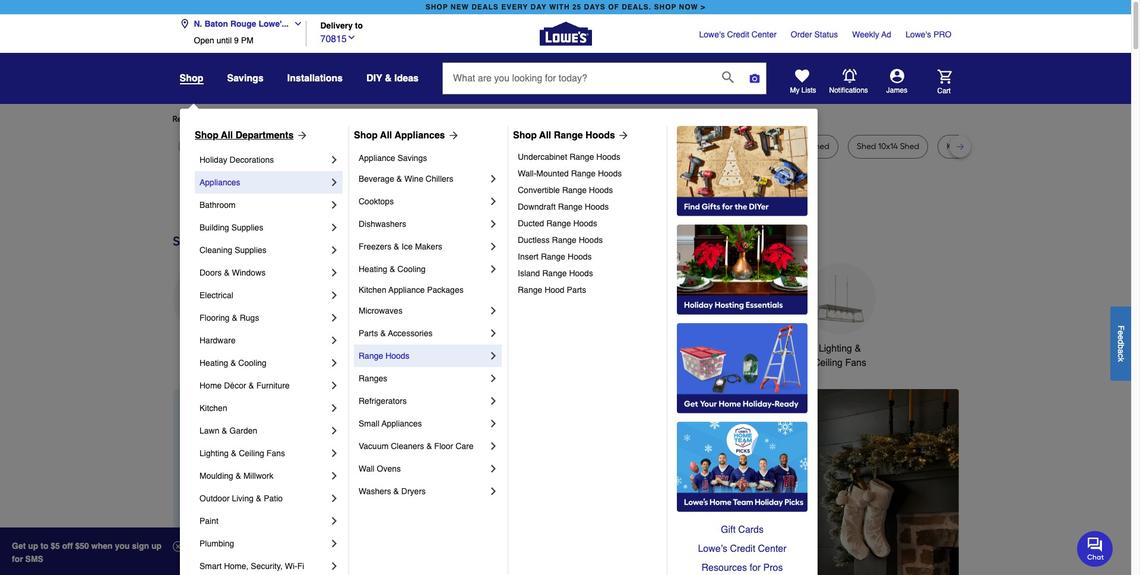 Task type: locate. For each thing, give the bounding box(es) containing it.
searches
[[232, 114, 266, 124]]

appliance up microwaves link
[[389, 285, 425, 295]]

range up 'island range hoods'
[[541, 252, 566, 261]]

to left $5
[[41, 541, 48, 551]]

range down convertible range hoods
[[558, 202, 583, 212]]

all up mower
[[221, 130, 233, 141]]

diy & ideas button
[[367, 68, 419, 89]]

building supplies link
[[200, 216, 329, 239]]

range inside undercabinet range hoods 'link'
[[570, 152, 594, 162]]

appliances inside appliances button
[[185, 343, 232, 354]]

arrow right image inside shop all departments link
[[294, 130, 308, 141]]

chevron right image for outdoor living & patio
[[329, 493, 340, 504]]

my
[[791, 86, 800, 94]]

arrow right image left board
[[615, 130, 630, 141]]

chillers
[[426, 174, 454, 184]]

1 vertical spatial kitchen
[[445, 343, 477, 354]]

hoods up downdraft range hoods 'link'
[[589, 185, 613, 195]]

lowe's down > at the top right of page
[[700, 30, 725, 39]]

savings
[[227, 73, 264, 84], [398, 153, 427, 163]]

open until 9 pm
[[194, 36, 254, 45]]

1 vertical spatial arrow right image
[[937, 493, 949, 505]]

chevron right image for paint
[[329, 515, 340, 527]]

0 vertical spatial heating & cooling
[[359, 264, 426, 274]]

wall ovens
[[359, 464, 401, 474]]

2 horizontal spatial all
[[540, 130, 552, 141]]

1 vertical spatial center
[[758, 544, 787, 554]]

credit
[[728, 30, 750, 39], [730, 544, 756, 554]]

2 shed from the left
[[811, 141, 830, 152]]

0 horizontal spatial arrow right image
[[445, 130, 460, 141]]

center
[[752, 30, 777, 39], [758, 544, 787, 554]]

chevron right image for heating & cooling
[[329, 357, 340, 369]]

parts
[[567, 285, 587, 295], [359, 329, 378, 338]]

parts down the island range hoods link
[[567, 285, 587, 295]]

gift cards
[[721, 525, 764, 535]]

chevron right image for kitchen
[[329, 402, 340, 414]]

1 shop from the left
[[195, 130, 219, 141]]

1 horizontal spatial you
[[386, 114, 400, 124]]

1 vertical spatial credit
[[730, 544, 756, 554]]

rouge
[[230, 19, 256, 29]]

chevron right image for appliances
[[329, 176, 340, 188]]

washers & dryers link
[[359, 480, 488, 503]]

downdraft range hoods
[[518, 202, 609, 212]]

shed right 10x14
[[901, 141, 920, 152]]

camera image
[[749, 72, 761, 84]]

0 horizontal spatial all
[[221, 130, 233, 141]]

find gifts for the diyer. image
[[677, 126, 808, 216]]

kitchen up microwaves
[[359, 285, 387, 295]]

decorations down peel
[[230, 155, 274, 165]]

0 horizontal spatial heating & cooling link
[[200, 352, 329, 374]]

appliances up cleaners
[[382, 419, 422, 428]]

range up hood
[[543, 269, 567, 278]]

0 horizontal spatial parts
[[359, 329, 378, 338]]

up up sms
[[28, 541, 38, 551]]

all for range
[[540, 130, 552, 141]]

hoods up the island range hoods link
[[568, 252, 592, 261]]

ceiling inside "button"
[[814, 358, 843, 368]]

1 e from the top
[[1117, 330, 1127, 335]]

up right sign
[[151, 541, 162, 551]]

0 horizontal spatial heating & cooling
[[200, 358, 267, 368]]

0 horizontal spatial up
[[28, 541, 38, 551]]

my lists link
[[791, 69, 817, 95]]

décor
[[224, 381, 246, 390]]

to inside get up to $5 off $50 when you sign up for sms
[[41, 541, 48, 551]]

2 arrow right image from the left
[[615, 130, 630, 141]]

supplies up windows in the top of the page
[[235, 245, 267, 255]]

0 vertical spatial heating
[[359, 264, 388, 274]]

small
[[359, 419, 380, 428]]

cooling up the kitchen appliance packages in the left of the page
[[398, 264, 426, 274]]

range up quikrete
[[554, 130, 583, 141]]

1 horizontal spatial all
[[380, 130, 392, 141]]

0 vertical spatial kitchen
[[359, 285, 387, 295]]

1 horizontal spatial home
[[751, 343, 777, 354]]

range hoods link
[[359, 345, 488, 367]]

chevron right image for plumbing
[[329, 538, 340, 550]]

heating & cooling link down makers
[[359, 258, 488, 280]]

savings button
[[227, 68, 264, 89]]

1 arrow right image from the left
[[294, 130, 308, 141]]

range up convertible range hoods link
[[571, 169, 596, 178]]

credit for lowe's
[[730, 544, 756, 554]]

chevron right image
[[329, 154, 340, 166], [488, 195, 500, 207], [329, 199, 340, 211], [329, 244, 340, 256], [329, 267, 340, 279], [488, 327, 500, 339], [488, 350, 500, 362], [329, 357, 340, 369], [488, 373, 500, 384], [329, 402, 340, 414], [329, 425, 340, 437], [329, 447, 340, 459], [488, 463, 500, 475], [329, 470, 340, 482], [488, 485, 500, 497], [329, 493, 340, 504], [329, 538, 340, 550], [329, 560, 340, 572]]

home inside smart home button
[[751, 343, 777, 354]]

lowe's home improvement notification center image
[[843, 69, 857, 83]]

chevron right image for parts & accessories
[[488, 327, 500, 339]]

0 horizontal spatial lighting & ceiling fans
[[200, 449, 285, 458]]

home
[[751, 343, 777, 354], [200, 381, 222, 390]]

lighting & ceiling fans inside 'lighting & ceiling fans' link
[[200, 449, 285, 458]]

you
[[115, 541, 130, 551]]

appliances up interior
[[395, 130, 445, 141]]

installations button
[[287, 68, 343, 89]]

1 vertical spatial parts
[[359, 329, 378, 338]]

cooling
[[398, 264, 426, 274], [238, 358, 267, 368]]

appliances down holiday at the left top of page
[[200, 178, 240, 187]]

lighting & ceiling fans button
[[805, 263, 876, 370]]

chevron right image for electrical
[[329, 289, 340, 301]]

arrow right image
[[445, 130, 460, 141], [937, 493, 949, 505]]

1 horizontal spatial shop
[[654, 3, 677, 11]]

cooktops
[[359, 197, 394, 206]]

1 lowe's from the left
[[700, 30, 725, 39]]

1 vertical spatial heating & cooling
[[200, 358, 267, 368]]

1 horizontal spatial ceiling
[[814, 358, 843, 368]]

0 vertical spatial arrow right image
[[445, 130, 460, 141]]

2 lowe's from the left
[[906, 30, 932, 39]]

credit for lowe's
[[728, 30, 750, 39]]

hardie
[[621, 141, 646, 152]]

paint
[[200, 516, 219, 526]]

0 horizontal spatial lowe's
[[700, 30, 725, 39]]

1 vertical spatial cooling
[[238, 358, 267, 368]]

e
[[1117, 330, 1127, 335], [1117, 335, 1127, 340]]

0 horizontal spatial arrow right image
[[294, 130, 308, 141]]

savings down interior
[[398, 153, 427, 163]]

arrow right image
[[294, 130, 308, 141], [615, 130, 630, 141]]

appliances inside small appliances link
[[382, 419, 422, 428]]

sign
[[132, 541, 149, 551]]

& inside the flooring & rugs "link"
[[232, 313, 238, 323]]

center left order
[[752, 30, 777, 39]]

hoods up convertible range hoods link
[[598, 169, 622, 178]]

for up shop all appliances
[[374, 114, 385, 124]]

0 horizontal spatial home
[[200, 381, 222, 390]]

faucets
[[479, 343, 513, 354]]

chevron down image
[[289, 19, 303, 29]]

0 horizontal spatial you
[[281, 114, 295, 124]]

0 horizontal spatial shop
[[195, 130, 219, 141]]

kitchen link
[[200, 397, 329, 419]]

& inside vacuum cleaners & floor care link
[[427, 441, 432, 451]]

0 horizontal spatial to
[[41, 541, 48, 551]]

center for lowe's credit center
[[758, 544, 787, 554]]

1 horizontal spatial arrow right image
[[615, 130, 630, 141]]

shop left new
[[426, 3, 448, 11]]

n. baton rouge lowe'... button
[[180, 12, 308, 36]]

shop up lawn mower
[[195, 130, 219, 141]]

chevron right image for washers & dryers
[[488, 485, 500, 497]]

hoods up wall-mounted range hoods link
[[597, 152, 621, 162]]

center up pros
[[758, 544, 787, 554]]

location image
[[180, 19, 189, 29]]

sms
[[25, 554, 43, 564]]

range inside wall-mounted range hoods link
[[571, 169, 596, 178]]

kitchen up lawn
[[200, 403, 227, 413]]

& inside the home décor & furniture link
[[249, 381, 254, 390]]

electrical link
[[200, 284, 329, 307]]

heating & cooling link up 'furniture'
[[200, 352, 329, 374]]

credit up search icon
[[728, 30, 750, 39]]

1 horizontal spatial bathroom
[[639, 343, 680, 354]]

1 vertical spatial to
[[41, 541, 48, 551]]

0 vertical spatial home
[[751, 343, 777, 354]]

lowe'...
[[259, 19, 289, 29]]

0 horizontal spatial savings
[[227, 73, 264, 84]]

lighting inside "button"
[[819, 343, 853, 354]]

millwork
[[244, 471, 274, 481]]

flooring
[[200, 313, 230, 323]]

lowe's left pro
[[906, 30, 932, 39]]

& inside lawn & garden 'link'
[[222, 426, 227, 436]]

Search Query text field
[[443, 63, 713, 94]]

chevron right image for beverage & wine chillers
[[488, 173, 500, 185]]

get up to $5 off $50 when you sign up for sms
[[12, 541, 162, 564]]

weekly ad link
[[853, 29, 892, 40]]

convertible range hoods link
[[518, 182, 659, 198]]

shed for shed 10x14 shed
[[857, 141, 877, 152]]

lowe's pro link
[[906, 29, 952, 40]]

resources for pros link
[[677, 559, 808, 575]]

0 vertical spatial supplies
[[232, 223, 263, 232]]

0 horizontal spatial fans
[[267, 449, 285, 458]]

christmas
[[367, 343, 410, 354]]

kitchen inside button
[[445, 343, 477, 354]]

1 horizontal spatial decorations
[[364, 358, 414, 368]]

1 horizontal spatial savings
[[398, 153, 427, 163]]

chevron right image for doors & windows
[[329, 267, 340, 279]]

lighting & ceiling fans inside "button"
[[814, 343, 867, 368]]

0 horizontal spatial shop
[[426, 3, 448, 11]]

shop for shop all appliances
[[354, 130, 378, 141]]

every
[[502, 3, 528, 11]]

2 you from the left
[[386, 114, 400, 124]]

1 vertical spatial heating & cooling link
[[200, 352, 329, 374]]

new
[[451, 3, 469, 11]]

shop left now
[[654, 3, 677, 11]]

1 all from the left
[[221, 130, 233, 141]]

shed left outdoor on the right
[[698, 141, 718, 152]]

range
[[554, 130, 583, 141], [570, 152, 594, 162], [571, 169, 596, 178], [562, 185, 587, 195], [558, 202, 583, 212], [547, 219, 571, 228], [552, 235, 577, 245], [541, 252, 566, 261], [543, 269, 567, 278], [518, 285, 543, 295], [359, 351, 383, 361]]

range down quikrete
[[570, 152, 594, 162]]

range inside insert range hoods link
[[541, 252, 566, 261]]

hoods up ductless range hoods link
[[574, 219, 598, 228]]

1 horizontal spatial parts
[[567, 285, 587, 295]]

1 vertical spatial supplies
[[235, 245, 267, 255]]

you left more
[[281, 114, 295, 124]]

2 e from the top
[[1117, 335, 1127, 340]]

range up ductless range hoods
[[547, 219, 571, 228]]

0 horizontal spatial cooling
[[238, 358, 267, 368]]

for down get
[[12, 554, 23, 564]]

range inside ductless range hoods link
[[552, 235, 577, 245]]

hoods up insert range hoods link
[[579, 235, 603, 245]]

0 horizontal spatial kitchen
[[200, 403, 227, 413]]

50 percent off all artificial christmas trees, holiday lights and more. image
[[384, 389, 959, 575]]

installations
[[287, 73, 343, 84]]

shop
[[195, 130, 219, 141], [354, 130, 378, 141], [513, 130, 537, 141]]

1 horizontal spatial lighting & ceiling fans
[[814, 343, 867, 368]]

e up d at the bottom right of page
[[1117, 330, 1127, 335]]

wall-mounted range hoods link
[[518, 165, 659, 182]]

1 horizontal spatial kitchen
[[359, 285, 387, 295]]

smart for smart home, security, wi-fi
[[200, 561, 222, 571]]

heating & cooling up décor
[[200, 358, 267, 368]]

range down ducted range hoods
[[552, 235, 577, 245]]

1 horizontal spatial cooling
[[398, 264, 426, 274]]

1 horizontal spatial heating & cooling link
[[359, 258, 488, 280]]

all up door interior
[[380, 130, 392, 141]]

island range hoods link
[[518, 265, 659, 282]]

kitchen left faucets
[[445, 343, 477, 354]]

chevron right image
[[488, 173, 500, 185], [329, 176, 340, 188], [488, 218, 500, 230], [329, 222, 340, 234], [488, 241, 500, 253], [488, 263, 500, 275], [329, 289, 340, 301], [488, 305, 500, 317], [329, 312, 340, 324], [329, 335, 340, 346], [329, 380, 340, 392], [488, 395, 500, 407], [488, 418, 500, 430], [488, 440, 500, 452], [329, 515, 340, 527]]

undercabinet range hoods link
[[518, 149, 659, 165]]

to up chevron down icon
[[355, 21, 363, 31]]

3 shop from the left
[[513, 130, 537, 141]]

& inside doors & windows link
[[224, 268, 230, 277]]

0 horizontal spatial decorations
[[230, 155, 274, 165]]

1 shed from the left
[[698, 141, 718, 152]]

lowe's inside lowe's credit center link
[[700, 30, 725, 39]]

lighting
[[819, 343, 853, 354], [200, 449, 229, 458]]

chevron right image for flooring & rugs
[[329, 312, 340, 324]]

2 up from the left
[[151, 541, 162, 551]]

chevron right image for holiday decorations
[[329, 154, 340, 166]]

0 horizontal spatial bathroom
[[200, 200, 236, 210]]

0 vertical spatial smart
[[723, 343, 749, 354]]

0 vertical spatial fans
[[846, 358, 867, 368]]

1 horizontal spatial lowe's
[[906, 30, 932, 39]]

1 horizontal spatial smart
[[723, 343, 749, 354]]

shed right the 'storage'
[[811, 141, 830, 152]]

hoods up undercabinet range hoods 'link'
[[586, 130, 615, 141]]

for left pros
[[750, 563, 761, 573]]

deals
[[472, 3, 499, 11]]

1 horizontal spatial lighting
[[819, 343, 853, 354]]

1 you from the left
[[281, 114, 295, 124]]

insert range hoods
[[518, 252, 592, 261]]

lowe's wishes you and your family a happy hanukkah. image
[[173, 190, 959, 219]]

refrigerators
[[359, 396, 407, 406]]

range down wall-mounted range hoods
[[562, 185, 587, 195]]

kitchen
[[359, 285, 387, 295], [445, 343, 477, 354], [200, 403, 227, 413]]

shop all appliances link
[[354, 128, 460, 143]]

arrow right image inside shop all range hoods link
[[615, 130, 630, 141]]

wall
[[359, 464, 375, 474]]

chat invite button image
[[1078, 530, 1114, 567]]

resources
[[702, 563, 747, 573]]

mower
[[210, 141, 236, 152]]

cleaning
[[200, 245, 232, 255]]

1 vertical spatial decorations
[[364, 358, 414, 368]]

0 vertical spatial to
[[355, 21, 363, 31]]

$50
[[75, 541, 89, 551]]

shed left 10x14
[[857, 141, 877, 152]]

appliance down door at the left top
[[359, 153, 395, 163]]

0 horizontal spatial smart
[[200, 561, 222, 571]]

range up ranges
[[359, 351, 383, 361]]

cleaning supplies link
[[200, 239, 329, 261]]

2 shop from the left
[[354, 130, 378, 141]]

1 horizontal spatial heating & cooling
[[359, 264, 426, 274]]

wallpaper
[[301, 141, 341, 152]]

appliance
[[359, 153, 395, 163], [389, 285, 425, 295]]

0 vertical spatial lighting & ceiling fans
[[814, 343, 867, 368]]

ducted range hoods link
[[518, 215, 659, 232]]

chevron right image for wall ovens
[[488, 463, 500, 475]]

lowe's inside lowe's pro link
[[906, 30, 932, 39]]

holiday
[[200, 155, 227, 165]]

1 horizontal spatial shop
[[354, 130, 378, 141]]

2 horizontal spatial kitchen
[[445, 343, 477, 354]]

1 vertical spatial bathroom
[[639, 343, 680, 354]]

0 vertical spatial lighting
[[819, 343, 853, 354]]

appliances down flooring
[[185, 343, 232, 354]]

supplies for cleaning supplies
[[235, 245, 267, 255]]

0 horizontal spatial ceiling
[[239, 449, 264, 458]]

all up undercabinet
[[540, 130, 552, 141]]

chevron right image for lighting & ceiling fans
[[329, 447, 340, 459]]

3 shed from the left
[[857, 141, 877, 152]]

1 vertical spatial appliance
[[389, 285, 425, 295]]

you up shop all appliances
[[386, 114, 400, 124]]

cooling up home décor & furniture
[[238, 358, 267, 368]]

hoods for convertible range hoods
[[589, 185, 613, 195]]

downdraft
[[518, 202, 556, 212]]

70815 button
[[321, 31, 356, 46]]

hoods up the ducted range hoods "link" at the top of the page
[[585, 202, 609, 212]]

appliances inside shop all appliances link
[[395, 130, 445, 141]]

2 horizontal spatial shop
[[513, 130, 537, 141]]

1 vertical spatial lighting & ceiling fans
[[200, 449, 285, 458]]

storage
[[754, 141, 783, 152]]

parts & accessories link
[[359, 322, 488, 345]]

hardie board
[[621, 141, 671, 152]]

more
[[304, 114, 324, 124]]

0 vertical spatial center
[[752, 30, 777, 39]]

shop 25 days of deals by category image
[[173, 231, 959, 251]]

3 all from the left
[[540, 130, 552, 141]]

range inside the island range hoods link
[[543, 269, 567, 278]]

hoods down parts & accessories
[[386, 351, 410, 361]]

1 horizontal spatial fans
[[846, 358, 867, 368]]

hoods down insert range hoods link
[[569, 269, 593, 278]]

range inside downdraft range hoods 'link'
[[558, 202, 583, 212]]

2 all from the left
[[380, 130, 392, 141]]

parts up christmas
[[359, 329, 378, 338]]

lowe's for lowe's pro
[[906, 30, 932, 39]]

0 vertical spatial heating & cooling link
[[359, 258, 488, 280]]

0 vertical spatial cooling
[[398, 264, 426, 274]]

supplies up cleaning supplies
[[232, 223, 263, 232]]

0 horizontal spatial lighting
[[200, 449, 229, 458]]

shop up door at the left top
[[354, 130, 378, 141]]

credit up resources for pros link
[[730, 544, 756, 554]]

shop button
[[180, 72, 204, 84]]

0 vertical spatial credit
[[728, 30, 750, 39]]

range down island
[[518, 285, 543, 295]]

0 vertical spatial savings
[[227, 73, 264, 84]]

smart inside button
[[723, 343, 749, 354]]

None search field
[[443, 62, 767, 105]]

range inside convertible range hoods link
[[562, 185, 587, 195]]

0 vertical spatial ceiling
[[814, 358, 843, 368]]

0 vertical spatial parts
[[567, 285, 587, 295]]

1 vertical spatial ceiling
[[239, 449, 264, 458]]

heating & cooling link for chevron right icon corresponding to heating & cooling
[[200, 352, 329, 374]]

25 days of deals. don't miss deals every day. same-day delivery on in-stock orders placed by 2 p m. image
[[173, 389, 365, 575]]

decorations inside 'button'
[[364, 358, 414, 368]]

kitchen faucets button
[[444, 263, 515, 356]]

1 vertical spatial smart
[[200, 561, 222, 571]]

heating down freezers
[[359, 264, 388, 274]]

1 vertical spatial heating
[[200, 358, 228, 368]]

heating down hardware
[[200, 358, 228, 368]]

e up b
[[1117, 335, 1127, 340]]

dishwashers
[[359, 219, 406, 229]]

heating & cooling down the freezers & ice makers
[[359, 264, 426, 274]]

lawn & garden link
[[200, 419, 329, 442]]

arrow right image down more
[[294, 130, 308, 141]]

days
[[584, 3, 606, 11]]

savings down pm
[[227, 73, 264, 84]]

shop up toilet at the left
[[513, 130, 537, 141]]

flooring & rugs
[[200, 313, 259, 323]]

freezers & ice makers
[[359, 242, 443, 251]]

decorations down christmas
[[364, 358, 414, 368]]

chevron right image for hardware
[[329, 335, 340, 346]]

building
[[200, 223, 229, 232]]

fans
[[846, 358, 867, 368], [267, 449, 285, 458]]

1 horizontal spatial up
[[151, 541, 162, 551]]

1 vertical spatial savings
[[398, 153, 427, 163]]

range inside shop all range hoods link
[[554, 130, 583, 141]]

cleaning supplies
[[200, 245, 267, 255]]

0 horizontal spatial heating
[[200, 358, 228, 368]]

& inside moulding & millwork 'link'
[[236, 471, 241, 481]]

0 vertical spatial decorations
[[230, 155, 274, 165]]

mounted
[[537, 169, 569, 178]]



Task type: describe. For each thing, give the bounding box(es) containing it.
quikrete
[[562, 141, 594, 152]]

chevron right image for range hoods
[[488, 350, 500, 362]]

windows
[[232, 268, 266, 277]]

chevron right image for ranges
[[488, 373, 500, 384]]

lowe's credit center link
[[677, 540, 808, 559]]

smart home
[[723, 343, 777, 354]]

shop
[[180, 73, 204, 84]]

holiday hosting essentials. image
[[677, 225, 808, 315]]

heating & cooling link for heating & cooling chevron right image
[[359, 258, 488, 280]]

security,
[[251, 561, 283, 571]]

shed for shed outdoor storage
[[698, 141, 718, 152]]

lawn mower
[[187, 141, 236, 152]]

lowe's
[[698, 544, 728, 554]]

hardware
[[200, 336, 236, 345]]

cooling for chevron right icon corresponding to heating & cooling
[[238, 358, 267, 368]]

70815
[[321, 34, 347, 44]]

& inside washers & dryers link
[[394, 487, 399, 496]]

ideas
[[395, 73, 419, 84]]

lists
[[802, 86, 817, 94]]

1 vertical spatial home
[[200, 381, 222, 390]]

packages
[[427, 285, 464, 295]]

kobalt
[[947, 141, 972, 152]]

& inside the lighting & ceiling fans "button"
[[855, 343, 862, 354]]

0 vertical spatial appliance
[[359, 153, 395, 163]]

until
[[217, 36, 232, 45]]

now
[[679, 3, 699, 11]]

furniture
[[256, 381, 290, 390]]

chevron right image for bathroom
[[329, 199, 340, 211]]

more suggestions for you link
[[304, 113, 410, 125]]

ducted
[[518, 219, 544, 228]]

1 horizontal spatial heating
[[359, 264, 388, 274]]

you for more suggestions for you
[[386, 114, 400, 124]]

hoods for undercabinet range hoods
[[597, 152, 621, 162]]

weekly
[[853, 30, 880, 39]]

chevron right image for home décor & furniture
[[329, 380, 340, 392]]

outdoor
[[720, 141, 752, 152]]

& inside parts & accessories link
[[381, 329, 386, 338]]

range inside range hood parts link
[[518, 285, 543, 295]]

ovens
[[377, 464, 401, 474]]

arrow right image for shop all range hoods
[[615, 130, 630, 141]]

order
[[791, 30, 813, 39]]

shed for shed
[[811, 141, 830, 152]]

appliance savings link
[[359, 149, 500, 168]]

shed 10x14 shed
[[857, 141, 920, 152]]

weekly ad
[[853, 30, 892, 39]]

ice
[[402, 242, 413, 251]]

chevron right image for cooktops
[[488, 195, 500, 207]]

chevron right image for refrigerators
[[488, 395, 500, 407]]

fans inside "button"
[[846, 358, 867, 368]]

arrow right image for shop all departments
[[294, 130, 308, 141]]

paint link
[[200, 510, 329, 532]]

2 vertical spatial kitchen
[[200, 403, 227, 413]]

chevron right image for small appliances
[[488, 418, 500, 430]]

hoods for insert range hoods
[[568, 252, 592, 261]]

supplies for building supplies
[[232, 223, 263, 232]]

appliances link
[[200, 171, 329, 194]]

all for departments
[[221, 130, 233, 141]]

chevron right image for building supplies
[[329, 222, 340, 234]]

decorations for christmas
[[364, 358, 414, 368]]

cooling for heating & cooling chevron right image
[[398, 264, 426, 274]]

lowe's home team holiday picks. image
[[677, 422, 808, 512]]

& inside outdoor living & patio link
[[256, 494, 262, 503]]

cooktops link
[[359, 190, 488, 213]]

care
[[456, 441, 474, 451]]

decorations for holiday
[[230, 155, 274, 165]]

pm
[[241, 36, 254, 45]]

hoods for ductless range hoods
[[579, 235, 603, 245]]

lawn
[[200, 426, 220, 436]]

1 vertical spatial lighting
[[200, 449, 229, 458]]

insert range hoods link
[[518, 248, 659, 265]]

chevron right image for lawn & garden
[[329, 425, 340, 437]]

james
[[887, 86, 908, 94]]

hoods for island range hoods
[[569, 269, 593, 278]]

all for appliances
[[380, 130, 392, 141]]

lighting & ceiling fans link
[[200, 442, 329, 465]]

vacuum cleaners & floor care link
[[359, 435, 488, 458]]

lowe's credit center
[[698, 544, 787, 554]]

shop for shop all departments
[[195, 130, 219, 141]]

lowe's for lowe's credit center
[[700, 30, 725, 39]]

building supplies
[[200, 223, 263, 232]]

lowe's credit center link
[[700, 29, 777, 40]]

arrow left image
[[394, 493, 406, 505]]

makers
[[415, 242, 443, 251]]

range inside the ducted range hoods "link"
[[547, 219, 571, 228]]

bathroom button
[[624, 263, 695, 356]]

& inside beverage & wine chillers link
[[397, 174, 402, 184]]

for inside get up to $5 off $50 when you sign up for sms
[[12, 554, 23, 564]]

kitchen appliance packages
[[359, 285, 464, 295]]

>
[[701, 3, 706, 11]]

& inside the diy & ideas button
[[385, 73, 392, 84]]

& inside 'lighting & ceiling fans' link
[[231, 449, 237, 458]]

insert
[[518, 252, 539, 261]]

dryers
[[402, 487, 426, 496]]

shop all range hoods link
[[513, 128, 630, 143]]

for up departments
[[268, 114, 279, 124]]

home,
[[224, 561, 249, 571]]

wall ovens link
[[359, 458, 488, 480]]

moulding & millwork link
[[200, 465, 329, 487]]

shop for shop all range hoods
[[513, 130, 537, 141]]

washers & dryers
[[359, 487, 426, 496]]

baton
[[205, 19, 228, 29]]

1 horizontal spatial arrow right image
[[937, 493, 949, 505]]

$5
[[51, 541, 60, 551]]

1 up from the left
[[28, 541, 38, 551]]

shop all appliances
[[354, 130, 445, 141]]

cart
[[938, 86, 951, 95]]

kitchen for kitchen appliance packages
[[359, 285, 387, 295]]

search image
[[722, 71, 734, 83]]

stick
[[281, 141, 299, 152]]

smart for smart home
[[723, 343, 749, 354]]

chevron right image for heating & cooling
[[488, 263, 500, 275]]

hoods for ducted range hoods
[[574, 219, 598, 228]]

parts & accessories
[[359, 329, 433, 338]]

island range hoods
[[518, 269, 593, 278]]

departments
[[236, 130, 294, 141]]

hoods for downdraft range hoods
[[585, 202, 609, 212]]

delivery to
[[321, 21, 363, 31]]

get your home holiday-ready. image
[[677, 323, 808, 414]]

range hood parts
[[518, 285, 587, 295]]

0 vertical spatial bathroom
[[200, 200, 236, 210]]

1 shop from the left
[[426, 3, 448, 11]]

delivery
[[321, 21, 353, 31]]

kitchen for kitchen faucets
[[445, 343, 477, 354]]

2 shop from the left
[[654, 3, 677, 11]]

wall-mounted range hoods
[[518, 169, 622, 178]]

9
[[234, 36, 239, 45]]

lowe's home improvement cart image
[[938, 69, 952, 83]]

chevron right image for vacuum cleaners & floor care
[[488, 440, 500, 452]]

chevron right image for moulding & millwork
[[329, 470, 340, 482]]

1 horizontal spatial to
[[355, 21, 363, 31]]

25
[[573, 3, 582, 11]]

chevron down image
[[347, 32, 356, 42]]

arrow right image inside shop all appliances link
[[445, 130, 460, 141]]

beverage & wine chillers
[[359, 174, 454, 184]]

cart button
[[921, 69, 952, 95]]

chevron right image for cleaning supplies
[[329, 244, 340, 256]]

electrical
[[200, 291, 233, 300]]

recommended searches for you heading
[[173, 113, 959, 125]]

center for lowe's credit center
[[752, 30, 777, 39]]

pros
[[764, 563, 783, 573]]

& inside the 'freezers & ice makers' link
[[394, 242, 400, 251]]

bathroom inside button
[[639, 343, 680, 354]]

1 vertical spatial fans
[[267, 449, 285, 458]]

vacuum cleaners & floor care
[[359, 441, 474, 451]]

get
[[12, 541, 26, 551]]

chevron right image for freezers & ice makers
[[488, 241, 500, 253]]

lowe's home improvement lists image
[[795, 69, 810, 83]]

4 shed from the left
[[901, 141, 920, 152]]

range inside 'range hoods' "link"
[[359, 351, 383, 361]]

small appliances
[[359, 419, 422, 428]]

you for recommended searches for you
[[281, 114, 295, 124]]

rugs
[[240, 313, 259, 323]]

lowe's home improvement logo image
[[540, 7, 592, 60]]

gift
[[721, 525, 736, 535]]

order status link
[[791, 29, 838, 40]]

chevron right image for microwaves
[[488, 305, 500, 317]]

microwaves link
[[359, 299, 488, 322]]

appliances inside the appliances 'link'
[[200, 178, 240, 187]]

c
[[1117, 353, 1127, 358]]

chevron right image for dishwashers
[[488, 218, 500, 230]]

pro
[[934, 30, 952, 39]]

chevron right image for smart home, security, wi-fi
[[329, 560, 340, 572]]

shop all departments
[[195, 130, 294, 141]]

plumbing
[[200, 539, 234, 548]]



Task type: vqa. For each thing, say whether or not it's contained in the screenshot.
the Shop
yes



